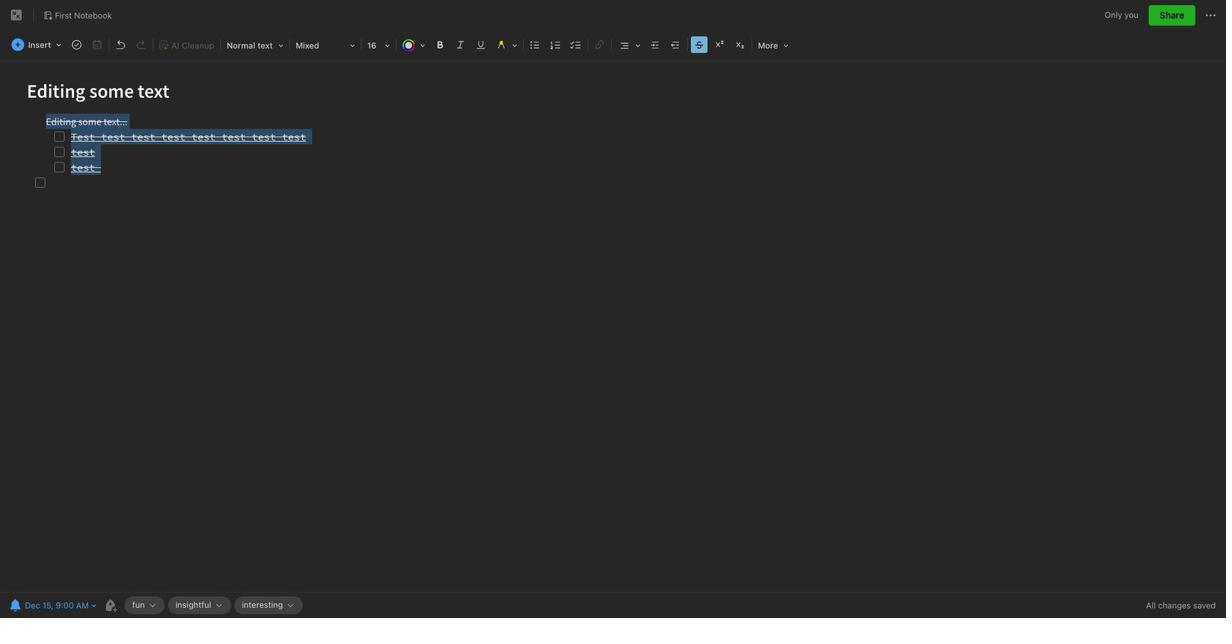 Task type: describe. For each thing, give the bounding box(es) containing it.
saved
[[1194, 601, 1216, 611]]

normal
[[227, 40, 255, 50]]

more actions image
[[1204, 8, 1219, 23]]

superscript image
[[711, 36, 729, 54]]

add tag image
[[103, 598, 118, 613]]

note window element
[[0, 0, 1227, 618]]

Edit reminder field
[[6, 597, 98, 615]]

changes
[[1159, 601, 1191, 611]]

Note Editor text field
[[0, 61, 1227, 592]]

only
[[1105, 10, 1123, 20]]

text
[[258, 40, 273, 50]]

am
[[76, 601, 89, 611]]

notebook
[[74, 10, 112, 20]]

fun button
[[125, 597, 165, 615]]

fun
[[132, 600, 145, 610]]

More field
[[754, 36, 793, 54]]

more
[[758, 40, 779, 50]]

underline image
[[472, 36, 490, 54]]

subscript image
[[731, 36, 749, 54]]

all changes saved
[[1147, 601, 1216, 611]]

Heading level field
[[222, 36, 288, 54]]

italic image
[[452, 36, 470, 54]]

interesting
[[242, 600, 283, 610]]

16
[[367, 40, 377, 50]]

normal text
[[227, 40, 273, 50]]

outdent image
[[667, 36, 685, 54]]

interesting Tag actions field
[[283, 601, 295, 610]]

insert
[[28, 40, 51, 50]]

only you
[[1105, 10, 1139, 20]]

all
[[1147, 601, 1156, 611]]

collapse note image
[[9, 8, 24, 23]]

Font family field
[[291, 36, 360, 54]]



Task type: locate. For each thing, give the bounding box(es) containing it.
insightful Tag actions field
[[211, 601, 223, 610]]

share
[[1160, 10, 1185, 20]]

first
[[55, 10, 72, 20]]

15,
[[42, 601, 54, 611]]

fun Tag actions field
[[145, 601, 157, 610]]

dec 15, 9:00 am
[[25, 601, 89, 611]]

undo image
[[112, 36, 130, 54]]

Alignment field
[[613, 36, 645, 54]]

Highlight field
[[491, 36, 522, 54]]

bulleted list image
[[526, 36, 544, 54]]

checklist image
[[567, 36, 585, 54]]

Font size field
[[363, 36, 395, 54]]

you
[[1125, 10, 1139, 20]]

share button
[[1149, 5, 1196, 26]]

insightful button
[[168, 597, 231, 615]]

strikethrough image
[[691, 36, 708, 54]]

interesting button
[[234, 597, 303, 615]]

numbered list image
[[547, 36, 565, 54]]

dec 15, 9:00 am button
[[6, 597, 90, 615]]

Font color field
[[398, 36, 430, 54]]

9:00
[[56, 601, 74, 611]]

indent image
[[647, 36, 664, 54]]

More actions field
[[1204, 5, 1219, 26]]

bold image
[[431, 36, 449, 54]]

insightful
[[176, 600, 211, 610]]

first notebook
[[55, 10, 112, 20]]

task image
[[68, 36, 86, 54]]

dec
[[25, 601, 40, 611]]

Insert field
[[8, 36, 66, 54]]

mixed
[[296, 40, 319, 50]]

first notebook button
[[39, 6, 116, 24]]



Task type: vqa. For each thing, say whether or not it's contained in the screenshot.
FIRST NOTEBOOK button
yes



